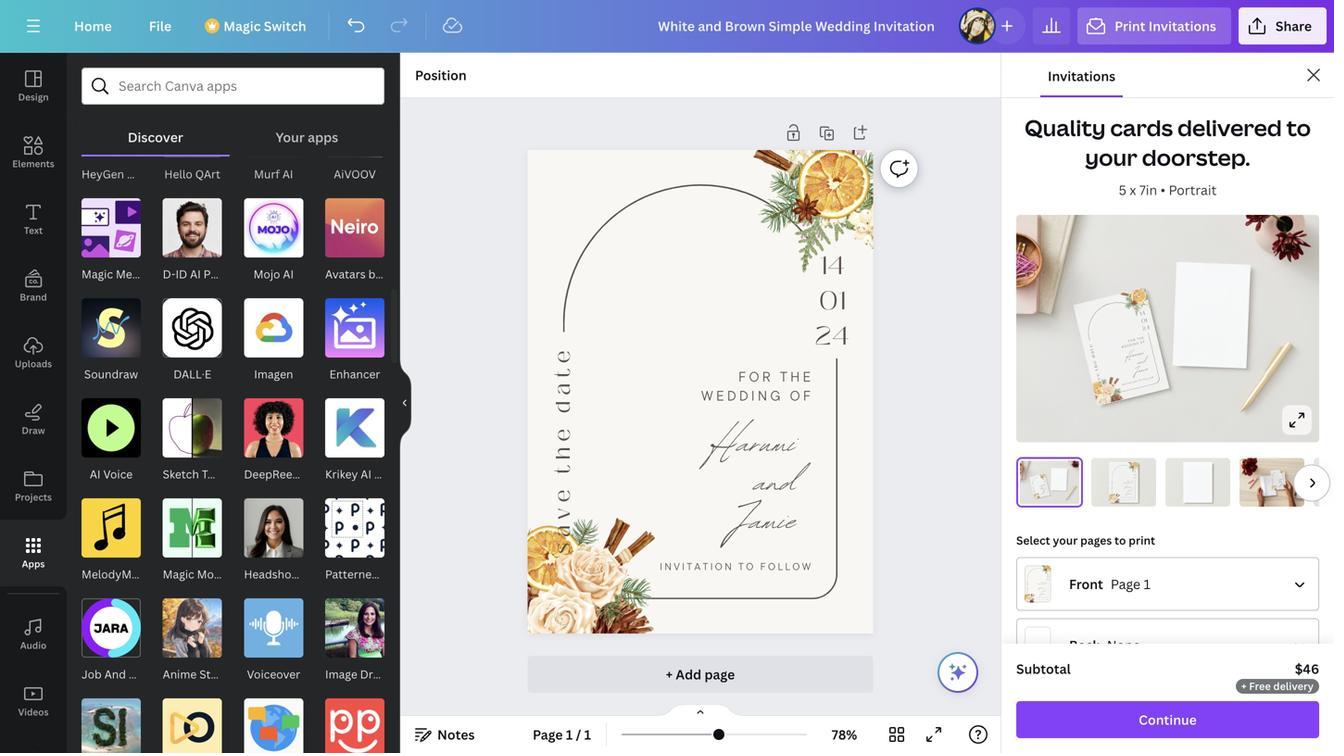 Task type: describe. For each thing, give the bounding box(es) containing it.
and inside invitation to follow harumi and jamie
[[1129, 487, 1132, 493]]

select your pages to print
[[1016, 533, 1155, 548]]

life
[[217, 467, 237, 482]]

+ for + add page
[[666, 666, 673, 683]]

0 vertical spatial for the wedding of
[[1121, 336, 1146, 349]]

pages
[[1080, 533, 1112, 548]]

murf ai
[[254, 166, 293, 182]]

none
[[1107, 636, 1140, 654]]

id
[[176, 266, 187, 282]]

print
[[1115, 17, 1146, 35]]

delivered
[[1178, 113, 1282, 143]]

patternedai
[[325, 567, 390, 582]]

headshot pro
[[244, 567, 317, 582]]

image
[[325, 667, 357, 682]]

quality cards delivered to your doorstep. 5 x 7in • portrait
[[1025, 113, 1311, 199]]

ai left voice
[[90, 467, 101, 482]]

and
[[104, 667, 126, 682]]

heygen ai avatars
[[82, 166, 181, 182]]

back
[[1069, 636, 1100, 654]]

file
[[149, 17, 172, 35]]

+ add page button
[[528, 656, 873, 693]]

delivery
[[1273, 679, 1314, 693]]

7in
[[1140, 181, 1157, 199]]

Search Canva apps search field
[[119, 69, 347, 104]]

78%
[[832, 726, 857, 744]]

side panel tab list
[[0, 53, 67, 753]]

krikey
[[325, 467, 358, 482]]

job
[[82, 667, 102, 682]]

audio
[[20, 639, 47, 652]]

magic for magic morph
[[163, 567, 194, 582]]

display preview 5 of the design image
[[1314, 458, 1334, 507]]

your inside quality cards delivered to your doorstep. 5 x 7in • portrait
[[1085, 142, 1138, 172]]

file button
[[134, 7, 186, 44]]

78% button
[[815, 720, 875, 750]]

subtotal
[[1016, 660, 1071, 678]]

1 vertical spatial invitation to follow
[[660, 560, 813, 573]]

date inside 14 01 24 save the date
[[1111, 479, 1114, 484]]

0 horizontal spatial 14 01 24 save the date for the wedding of invitation to follow harumi and jamie
[[1033, 478, 1047, 495]]

sketch
[[163, 467, 199, 482]]

notes
[[437, 726, 475, 744]]

design
[[18, 91, 49, 103]]

doorstep.
[[1142, 142, 1251, 172]]

your apps button
[[230, 105, 385, 155]]

1 vertical spatial your
[[1053, 533, 1078, 548]]

select
[[1016, 533, 1050, 548]]

canva assistant image
[[947, 662, 969, 684]]

0 vertical spatial videos
[[312, 467, 348, 482]]

d-id ai presenters
[[163, 266, 261, 282]]

audio button
[[0, 601, 67, 668]]

to inside invitation to follow
[[1138, 379, 1142, 382]]

position button
[[408, 60, 474, 90]]

ai right deepreel
[[298, 467, 309, 482]]

magic media
[[82, 266, 149, 282]]

anime style
[[163, 667, 227, 682]]

invitation to follow harumi and jamie
[[1121, 484, 1133, 498]]

print invitations button
[[1078, 7, 1231, 44]]

apps
[[308, 128, 338, 146]]

front page 1
[[1069, 575, 1151, 593]]

0 horizontal spatial save the date
[[548, 345, 578, 554]]

share
[[1276, 17, 1312, 35]]

uploads
[[15, 358, 52, 370]]

2 vertical spatial for the wedding of
[[1124, 481, 1134, 484]]

brand
[[20, 291, 47, 303]]

harumi inside invitation to follow harumi and jamie
[[1125, 484, 1132, 490]]

follow inside invitation to follow harumi and jamie
[[1129, 497, 1133, 498]]

back none
[[1069, 636, 1140, 654]]

voice
[[103, 467, 133, 482]]

jamie inside invitation to follow harumi and jamie
[[1127, 491, 1132, 496]]

d-
[[163, 266, 176, 282]]

ai right heygen
[[127, 166, 138, 182]]

krikey ai animate
[[325, 467, 419, 482]]

invitations inside print invitations dropdown button
[[1149, 17, 1216, 35]]

sketch to life
[[163, 467, 237, 482]]

1 vertical spatial for the wedding of
[[701, 368, 814, 404]]

+ for + free delivery
[[1242, 679, 1247, 693]]

/
[[576, 726, 581, 744]]

to inside invitation to follow harumi and jamie
[[1127, 497, 1129, 498]]

1 inside select your pages to print "element"
[[1144, 575, 1151, 593]]

morph
[[197, 567, 233, 582]]

ai right resume
[[174, 667, 185, 682]]

hide image
[[399, 359, 411, 448]]

the inside 14 01 24 save the date
[[1111, 485, 1114, 490]]

01 inside 14 01 24 save the date
[[1134, 473, 1136, 476]]

videos inside button
[[18, 706, 49, 719]]

uploads button
[[0, 320, 67, 386]]

elements button
[[0, 120, 67, 186]]

ai right id
[[190, 266, 201, 282]]

to
[[202, 467, 214, 482]]

discover
[[128, 128, 183, 146]]

quality
[[1025, 113, 1106, 143]]

job and resume ai
[[82, 667, 185, 682]]

enhancer
[[329, 366, 380, 382]]

videos button
[[0, 668, 67, 735]]

magic switch
[[223, 17, 306, 35]]

continue
[[1139, 711, 1197, 729]]

mojo
[[253, 266, 280, 282]]

text
[[24, 224, 43, 237]]

add
[[676, 666, 702, 683]]

ai right krikey
[[361, 467, 372, 482]]

murf
[[254, 166, 280, 182]]

magic switch button
[[194, 7, 321, 44]]



Task type: vqa. For each thing, say whether or not it's contained in the screenshot.
appear
no



Task type: locate. For each thing, give the bounding box(es) containing it.
invitations button
[[1041, 53, 1123, 97]]

magic for magic media
[[82, 266, 113, 282]]

14 01 24 save the date for the wedding of invitation to follow harumi and jamie left display preview 5 of the design image
[[1272, 474, 1284, 487]]

save inside 14 01 24 save the date
[[1111, 490, 1114, 496]]

0 horizontal spatial avatars
[[140, 166, 181, 182]]

media
[[116, 266, 149, 282]]

text button
[[0, 186, 67, 253]]

presenters
[[204, 266, 261, 282]]

page left /
[[533, 726, 563, 744]]

1 horizontal spatial page
[[1111, 575, 1141, 593]]

avatars left the "by"
[[325, 266, 366, 282]]

14 inside 14 01 24 save the date
[[1134, 470, 1136, 473]]

switch
[[264, 17, 306, 35]]

•
[[1161, 181, 1166, 199]]

24
[[815, 317, 850, 356], [1142, 323, 1151, 333], [1134, 476, 1137, 479], [1283, 476, 1284, 478], [1044, 481, 1046, 484]]

1 horizontal spatial 14 01 24
[[1139, 309, 1151, 333]]

magic left morph
[[163, 567, 194, 582]]

1
[[1144, 575, 1151, 593], [566, 726, 573, 744], [584, 726, 591, 744]]

apps button
[[0, 520, 67, 587]]

2 vertical spatial magic
[[163, 567, 194, 582]]

print
[[1129, 533, 1155, 548]]

and inside and jamie
[[1136, 354, 1148, 369]]

0 horizontal spatial 14 01 24
[[815, 246, 850, 356]]

to inside quality cards delivered to your doorstep. 5 x 7in • portrait
[[1287, 113, 1311, 143]]

print invitations
[[1115, 17, 1216, 35]]

+ inside button
[[666, 666, 673, 683]]

heygen
[[82, 166, 124, 182]]

and jamie
[[1133, 354, 1150, 379]]

magic
[[223, 17, 261, 35], [82, 266, 113, 282], [163, 567, 194, 582]]

24 inside 14 01 24 save the date
[[1134, 476, 1137, 479]]

videos down "audio"
[[18, 706, 49, 719]]

invitations up quality
[[1048, 67, 1116, 85]]

1 horizontal spatial avatars
[[325, 266, 366, 282]]

home link
[[59, 7, 127, 44]]

projects button
[[0, 453, 67, 520]]

discover button
[[82, 105, 230, 155]]

0 horizontal spatial invitation to follow
[[660, 560, 813, 573]]

24 inside 14 01 24
[[1142, 323, 1151, 333]]

elements
[[12, 158, 54, 170]]

deepreel
[[244, 467, 296, 482]]

1 right /
[[584, 726, 591, 744]]

0 vertical spatial page
[[1111, 575, 1141, 593]]

share button
[[1239, 7, 1327, 44]]

by
[[368, 266, 382, 282]]

hello qart
[[164, 166, 220, 182]]

deepreel ai videos
[[244, 467, 348, 482]]

videos right deepreel
[[312, 467, 348, 482]]

resume
[[129, 667, 171, 682]]

14 01 24 save the date for the wedding of invitation to follow harumi and jamie up select
[[1033, 478, 1047, 495]]

notes button
[[408, 720, 482, 750]]

1 vertical spatial avatars
[[325, 266, 366, 282]]

select your pages to print element
[[1016, 557, 1319, 672]]

1 down print at the right of the page
[[1144, 575, 1151, 593]]

+ left add
[[666, 666, 673, 683]]

1 horizontal spatial 14 01 24 save the date for the wedding of invitation to follow harumi and jamie
[[1272, 474, 1284, 487]]

1 vertical spatial videos
[[18, 706, 49, 719]]

page right the front
[[1111, 575, 1141, 593]]

invitations inside invitations button
[[1048, 67, 1116, 85]]

1 vertical spatial magic
[[82, 266, 113, 282]]

0 vertical spatial magic
[[223, 17, 261, 35]]

projects
[[15, 491, 52, 504]]

ai right mojo
[[283, 266, 294, 282]]

magic left switch
[[223, 17, 261, 35]]

dall·e
[[173, 366, 211, 382]]

01
[[819, 281, 846, 320], [1141, 316, 1148, 326], [1134, 473, 1136, 476], [1283, 475, 1284, 477], [1044, 480, 1046, 482]]

front
[[1069, 575, 1103, 593]]

1 horizontal spatial videos
[[312, 467, 348, 482]]

jamie
[[1133, 362, 1150, 379], [1280, 484, 1283, 486], [734, 488, 797, 554], [1042, 490, 1046, 493], [1127, 491, 1132, 496]]

your left pages
[[1053, 533, 1078, 548]]

$46
[[1295, 660, 1319, 678]]

0 horizontal spatial 1
[[566, 726, 573, 744]]

home
[[74, 17, 112, 35]]

0 horizontal spatial magic
[[82, 266, 113, 282]]

0 horizontal spatial your
[[1053, 533, 1078, 548]]

5
[[1119, 181, 1127, 199]]

imagen
[[254, 366, 293, 382]]

1 vertical spatial invitations
[[1048, 67, 1116, 85]]

magic left media
[[82, 266, 113, 282]]

draw button
[[0, 386, 67, 453]]

1 horizontal spatial your
[[1085, 142, 1138, 172]]

avatars down discover
[[140, 166, 181, 182]]

design button
[[0, 53, 67, 120]]

2 horizontal spatial magic
[[223, 17, 261, 35]]

magic inside magic switch button
[[223, 17, 261, 35]]

style
[[199, 667, 227, 682]]

qart
[[195, 166, 220, 182]]

aivoov
[[334, 166, 376, 182]]

harumi
[[1125, 346, 1146, 364], [711, 411, 797, 476], [1279, 480, 1283, 483], [1125, 484, 1132, 490], [1041, 486, 1045, 490]]

2 horizontal spatial 1
[[1144, 575, 1151, 593]]

avatars
[[140, 166, 181, 182], [325, 266, 366, 282]]

headshot
[[244, 567, 296, 582]]

1 horizontal spatial invitation to follow
[[1122, 376, 1154, 386]]

invitations right the print
[[1149, 17, 1216, 35]]

0 vertical spatial invitations
[[1149, 17, 1216, 35]]

continue button
[[1016, 701, 1319, 738]]

0 horizontal spatial +
[[666, 666, 673, 683]]

14 01 24 save the date
[[1111, 470, 1137, 496]]

1 horizontal spatial invitations
[[1149, 17, 1216, 35]]

follow
[[1143, 376, 1154, 381], [1281, 486, 1284, 487], [1044, 493, 1047, 494], [1129, 497, 1133, 498], [760, 560, 813, 573]]

0 vertical spatial your
[[1085, 142, 1138, 172]]

apps
[[22, 558, 45, 570]]

wedding
[[1121, 341, 1140, 349], [701, 387, 784, 404], [1278, 479, 1282, 480], [1124, 482, 1131, 484], [1040, 485, 1044, 487]]

invitation inside invitation to follow harumi and jamie
[[1121, 497, 1127, 498]]

1 horizontal spatial magic
[[163, 567, 194, 582]]

your up 5
[[1085, 142, 1138, 172]]

1 left /
[[566, 726, 573, 744]]

1 horizontal spatial +
[[1242, 679, 1247, 693]]

magic for magic switch
[[223, 17, 261, 35]]

0 horizontal spatial invitations
[[1048, 67, 1116, 85]]

1 vertical spatial page
[[533, 726, 563, 744]]

+
[[666, 666, 673, 683], [1242, 679, 1247, 693]]

of
[[1140, 340, 1146, 344], [790, 387, 814, 404], [1282, 479, 1283, 480], [1132, 482, 1134, 484], [1044, 485, 1045, 486]]

page
[[705, 666, 735, 683]]

Design title text field
[[643, 7, 952, 44]]

dreamer
[[360, 667, 407, 682]]

1 horizontal spatial save the date
[[1087, 343, 1104, 388]]

anime
[[163, 667, 197, 682]]

avatars by neiroai
[[325, 266, 424, 282]]

ai voice
[[90, 467, 133, 482]]

0 horizontal spatial page
[[533, 726, 563, 744]]

date
[[1087, 343, 1097, 359], [548, 345, 578, 413], [1272, 478, 1273, 481], [1111, 479, 1114, 484], [1033, 486, 1035, 489]]

position
[[415, 66, 467, 84]]

page
[[1111, 575, 1141, 593], [533, 726, 563, 744]]

0 horizontal spatial videos
[[18, 706, 49, 719]]

neiroai
[[385, 266, 424, 282]]

0 vertical spatial invitation to follow
[[1122, 376, 1154, 386]]

x
[[1130, 181, 1136, 199]]

videos
[[312, 467, 348, 482], [18, 706, 49, 719]]

ai right murf
[[282, 166, 293, 182]]

ai
[[127, 166, 138, 182], [282, 166, 293, 182], [190, 266, 201, 282], [283, 266, 294, 282], [90, 467, 101, 482], [298, 467, 309, 482], [361, 467, 372, 482], [174, 667, 185, 682]]

to
[[1287, 113, 1311, 143], [1138, 379, 1142, 382], [1281, 487, 1281, 487], [1043, 493, 1044, 494], [1127, 497, 1129, 498], [1115, 533, 1126, 548], [739, 560, 756, 573]]

page inside "element"
[[1111, 575, 1141, 593]]

+ left the free
[[1242, 679, 1247, 693]]

melodymuse
[[82, 567, 150, 582]]

free
[[1249, 679, 1271, 693]]

portrait
[[1169, 181, 1217, 199]]

display preview 3 of the design image
[[1166, 458, 1230, 507]]

soundraw
[[84, 366, 138, 382]]

1 horizontal spatial 1
[[584, 726, 591, 744]]

14
[[820, 246, 845, 285], [1139, 309, 1146, 318], [1134, 470, 1136, 473], [1283, 474, 1284, 475], [1044, 478, 1045, 480]]

your apps
[[276, 128, 338, 146]]

pro
[[299, 567, 317, 582]]

magic morph
[[163, 567, 233, 582]]

0 vertical spatial avatars
[[140, 166, 181, 182]]

mojo ai
[[253, 266, 294, 282]]

brand button
[[0, 253, 67, 320]]

voiceover
[[247, 667, 300, 682]]

+ add page
[[666, 666, 735, 683]]

main menu bar
[[0, 0, 1334, 53]]

show pages image
[[656, 703, 745, 718]]



